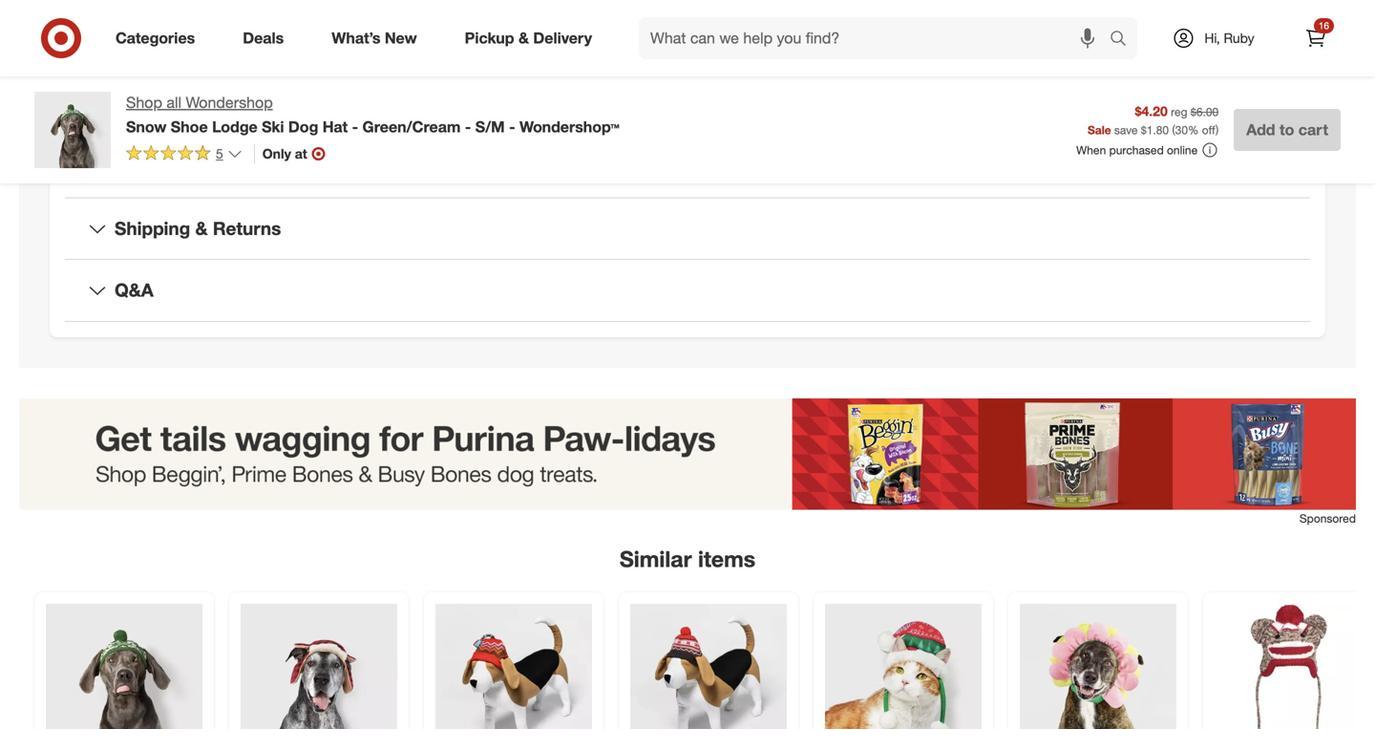 Task type: vqa. For each thing, say whether or not it's contained in the screenshot.
Shipping & Returns
yes



Task type: locate. For each thing, give the bounding box(es) containing it.
hand wash only
[[134, 75, 229, 92]]

1 horizontal spatial &
[[519, 29, 529, 47]]

& left returns
[[195, 217, 208, 239]]

3 - from the left
[[509, 117, 516, 136]]

shipping
[[115, 217, 190, 239]]

0 vertical spatial to
[[780, 56, 791, 73]]

to right the add
[[1280, 120, 1295, 139]]

pickup
[[465, 29, 515, 47]]

0 horizontal spatial -
[[352, 117, 358, 136]]

& right pickup
[[519, 29, 529, 47]]

at
[[295, 145, 307, 162]]

sale
[[1088, 123, 1112, 137]]

deals link
[[227, 17, 308, 59]]

0 vertical spatial &
[[519, 29, 529, 47]]

sponsored
[[1300, 511, 1357, 525]]

- right the 'hat'
[[352, 117, 358, 136]]

& inside dropdown button
[[195, 217, 208, 239]]

online
[[1168, 143, 1198, 157]]

categories
[[116, 29, 195, 47]]

ski
[[262, 117, 284, 136]]

welcome
[[720, 56, 776, 73]]

5 link
[[126, 144, 242, 166]]

halloween flower dog headwear - s/m - hyde & eek! boutique™ image
[[1020, 604, 1177, 729]]

a
[[218, 22, 225, 38]]

1 vertical spatial &
[[195, 217, 208, 239]]

hi,
[[1205, 30, 1221, 46]]

shipping & returns
[[115, 217, 281, 239]]

delivery
[[534, 29, 592, 47]]

to
[[780, 56, 791, 73], [1280, 120, 1295, 139]]

the worthy dog sock monkey knit hat - brown - s image
[[1215, 604, 1372, 729]]

1 vertical spatial to
[[1280, 120, 1295, 139]]

to inside button
[[1280, 120, 1295, 139]]

items
[[698, 546, 756, 572]]

- right s/m on the top left
[[509, 117, 516, 136]]

q&a
[[115, 279, 154, 301]]

all
[[167, 93, 182, 112]]

30
[[1176, 123, 1189, 137]]

to for welcome
[[780, 56, 791, 73]]

-
[[352, 117, 358, 136], [465, 117, 471, 136], [509, 117, 516, 136]]

pickup & delivery link
[[449, 17, 616, 59]]

advertisement region
[[19, 398, 1357, 510]]

& for shipping
[[195, 217, 208, 239]]

q&a button
[[65, 260, 1311, 321]]

1 horizontal spatial -
[[465, 117, 471, 136]]

- left s/m on the top left
[[465, 117, 471, 136]]

$6.00
[[1191, 105, 1219, 119]]

$
[[1142, 123, 1147, 137]]

the
[[795, 56, 814, 73]]

ruby
[[1224, 30, 1255, 46]]

1 horizontal spatial to
[[1280, 120, 1295, 139]]

hand
[[134, 75, 166, 92]]

purchased
[[1110, 143, 1164, 157]]

snow
[[126, 117, 167, 136]]

welcome to the wondershop™.
[[720, 56, 905, 73]]

to left the
[[780, 56, 791, 73]]

adorned with a pompom
[[134, 22, 283, 38]]

reg
[[1172, 105, 1188, 119]]

gingerbread playhouse cat headwear knit hat - wondershop™ image
[[826, 604, 982, 729]]

shipping & returns button
[[65, 198, 1311, 259]]

1 - from the left
[[352, 117, 358, 136]]

only
[[205, 75, 229, 92]]

shoe
[[171, 117, 208, 136]]

0 horizontal spatial to
[[780, 56, 791, 73]]

toggle closure
[[134, 48, 220, 65]]

2 horizontal spatial -
[[509, 117, 516, 136]]

wondershop™
[[520, 117, 620, 136]]

$4.20
[[1136, 103, 1168, 120]]

hat
[[323, 117, 348, 136]]

16 link
[[1296, 17, 1338, 59]]

what's new
[[332, 29, 417, 47]]

0 horizontal spatial &
[[195, 217, 208, 239]]

&
[[519, 29, 529, 47], [195, 217, 208, 239]]



Task type: describe. For each thing, give the bounding box(es) containing it.
deals
[[243, 29, 284, 47]]

%
[[1189, 123, 1200, 137]]

wash
[[170, 75, 201, 92]]

1.80
[[1147, 123, 1170, 137]]

similar items
[[620, 546, 756, 572]]

snow shoe lodge buffalo plaid trapper dog hat - s/m - wondershop™ image
[[241, 604, 397, 729]]

pompom
[[229, 22, 283, 38]]

new
[[385, 29, 417, 47]]

only at
[[263, 145, 307, 162]]

$4.20 reg $6.00 sale save $ 1.80 ( 30 % off )
[[1088, 103, 1219, 137]]

wondershop™.
[[818, 56, 905, 73]]

closure
[[177, 48, 220, 65]]

pickup & delivery
[[465, 29, 592, 47]]

What can we help you find? suggestions appear below search field
[[639, 17, 1115, 59]]

s/m
[[476, 117, 505, 136]]

16
[[1319, 20, 1330, 32]]

only
[[263, 145, 291, 162]]

when
[[1077, 143, 1107, 157]]

hi, ruby
[[1205, 30, 1255, 46]]

shop
[[126, 93, 162, 112]]

lodge
[[212, 117, 258, 136]]

what's
[[332, 29, 381, 47]]

returns
[[213, 217, 281, 239]]

search button
[[1102, 17, 1148, 63]]

add to cart button
[[1235, 109, 1342, 151]]

similar
[[620, 546, 692, 572]]

search
[[1102, 31, 1148, 49]]

save
[[1115, 123, 1138, 137]]

ski knit tassel dog hat - s/m - wondershop™ image
[[436, 604, 592, 729]]

2 - from the left
[[465, 117, 471, 136]]

add to cart
[[1247, 120, 1329, 139]]

when purchased online
[[1077, 143, 1198, 157]]

shop all wondershop snow shoe lodge ski dog hat - green/cream - s/m - wondershop™
[[126, 93, 620, 136]]

image of snow shoe lodge ski dog hat - green/cream - s/m - wondershop™ image
[[34, 92, 111, 168]]

add
[[1247, 120, 1276, 139]]

& for pickup
[[519, 29, 529, 47]]

to for add
[[1280, 120, 1295, 139]]

wondershop
[[186, 93, 273, 112]]

what's new link
[[316, 17, 441, 59]]

categories link
[[99, 17, 219, 59]]

toggle
[[134, 48, 173, 65]]

(
[[1173, 123, 1176, 137]]

nordic ski with pom pom dog hat - s/m - wondershop™ image
[[631, 604, 787, 729]]

off
[[1203, 123, 1216, 137]]

)
[[1216, 123, 1219, 137]]

snow shoe lodge ski dog hat - green/cream - l/xl - wondershop™ image
[[46, 604, 203, 729]]

5
[[216, 145, 223, 162]]

similar items region
[[19, 398, 1376, 729]]

adorned
[[134, 22, 186, 38]]

cart
[[1299, 120, 1329, 139]]

with
[[189, 22, 214, 38]]

green/cream
[[363, 117, 461, 136]]

dog
[[288, 117, 319, 136]]



